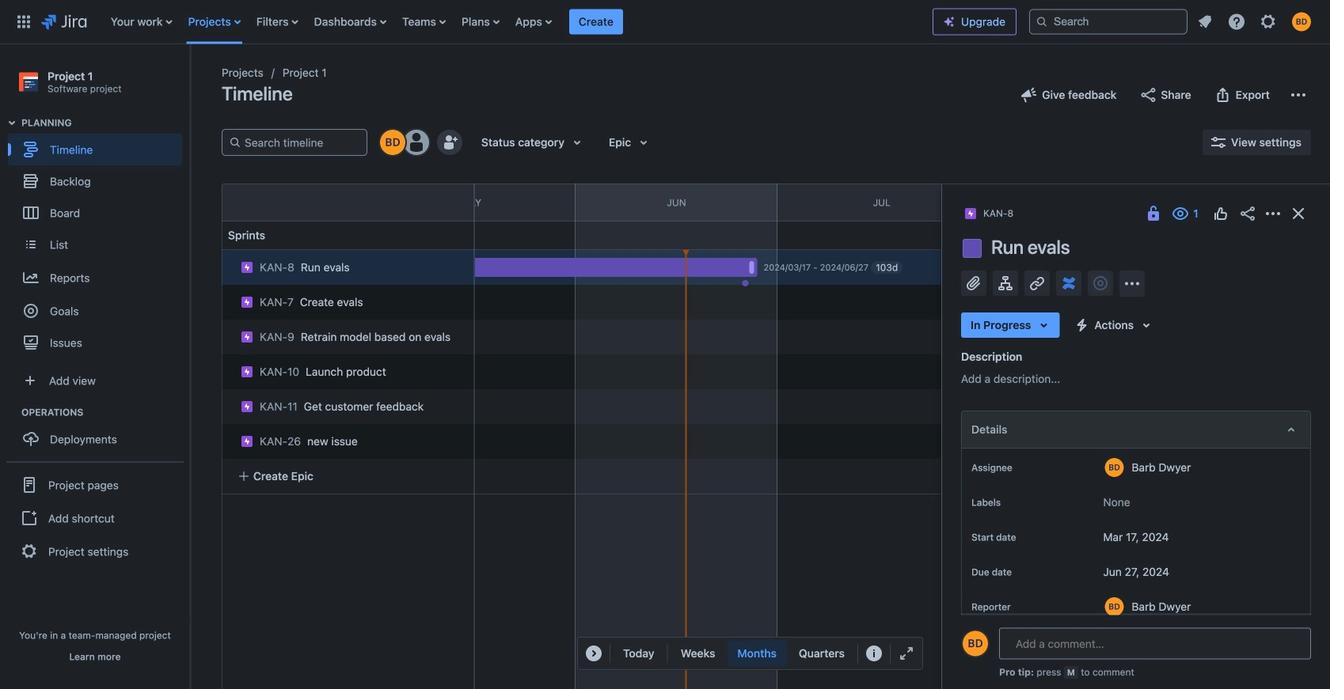 Task type: describe. For each thing, give the bounding box(es) containing it.
Search field
[[1029, 9, 1188, 34]]

0 horizontal spatial list
[[103, 0, 933, 44]]

group for planning icon
[[8, 117, 189, 364]]

2 epic image from the top
[[241, 331, 253, 344]]

heading for planning icon group
[[21, 117, 189, 129]]

search image
[[1036, 15, 1048, 28]]

3 epic image from the top
[[241, 401, 253, 413]]

close image
[[1289, 204, 1308, 223]]

1 epic image from the top
[[241, 296, 253, 309]]

help image
[[1227, 12, 1246, 31]]

operations image
[[2, 403, 21, 422]]

2 epic image from the top
[[241, 366, 253, 378]]

link goals image
[[1091, 274, 1110, 293]]

project overview element
[[961, 643, 1311, 681]]

2 column header from the left
[[986, 184, 1195, 221]]

sidebar navigation image
[[173, 63, 207, 95]]

1 epic image from the top
[[241, 261, 253, 274]]

row header inside timeline grid
[[222, 184, 475, 222]]

timeline view to show as group
[[671, 641, 854, 667]]



Task type: locate. For each thing, give the bounding box(es) containing it.
epic image
[[241, 296, 253, 309], [241, 331, 253, 344]]

timeline grid
[[64, 184, 1330, 690]]

1 vertical spatial heading
[[21, 406, 189, 419]]

0 vertical spatial heading
[[21, 117, 189, 129]]

sidebar element
[[0, 44, 190, 690]]

4 epic image from the top
[[241, 436, 253, 448]]

your profile and settings image
[[1292, 12, 1311, 31]]

1 vertical spatial group
[[8, 406, 189, 460]]

planning image
[[2, 113, 21, 132]]

1 heading from the top
[[21, 117, 189, 129]]

export icon image
[[1214, 86, 1233, 105]]

0 vertical spatial epic image
[[241, 296, 253, 309]]

Add a comment… field
[[999, 628, 1311, 660]]

1 column header from the left
[[165, 184, 367, 221]]

epic image
[[241, 261, 253, 274], [241, 366, 253, 378], [241, 401, 253, 413], [241, 436, 253, 448]]

legend image
[[865, 645, 884, 664]]

banner
[[0, 0, 1330, 44]]

heading for group for "operations" image
[[21, 406, 189, 419]]

None search field
[[1029, 9, 1188, 34]]

primary element
[[10, 0, 933, 44]]

1 horizontal spatial column header
[[986, 184, 1195, 221]]

jira image
[[41, 12, 87, 31], [41, 12, 87, 31]]

settings image
[[1259, 12, 1278, 31]]

row header
[[222, 184, 475, 222]]

add a child issue image
[[996, 274, 1015, 293]]

1 vertical spatial epic image
[[241, 331, 253, 344]]

notifications image
[[1196, 12, 1215, 31]]

0 horizontal spatial column header
[[165, 184, 367, 221]]

group
[[8, 117, 189, 364], [8, 406, 189, 460], [6, 462, 184, 574]]

attach image
[[964, 274, 983, 293]]

cell
[[222, 250, 475, 285], [215, 280, 477, 320], [215, 315, 477, 355], [215, 350, 477, 390], [215, 385, 477, 424], [215, 420, 477, 459]]

1 horizontal spatial list
[[1191, 8, 1321, 36]]

heading
[[21, 117, 189, 129], [21, 406, 189, 419]]

appswitcher icon image
[[14, 12, 33, 31]]

2 heading from the top
[[21, 406, 189, 419]]

enter full screen image
[[897, 645, 916, 664]]

list
[[103, 0, 933, 44], [1191, 8, 1321, 36]]

list item
[[569, 0, 623, 44]]

2 vertical spatial group
[[6, 462, 184, 574]]

details element
[[961, 411, 1311, 449]]

add people image
[[440, 133, 459, 152]]

goal image
[[24, 304, 38, 318]]

group for "operations" image
[[8, 406, 189, 460]]

0 vertical spatial group
[[8, 117, 189, 364]]

column header
[[165, 184, 367, 221], [986, 184, 1195, 221]]

Search timeline text field
[[242, 130, 360, 155]]



Task type: vqa. For each thing, say whether or not it's contained in the screenshot.
Settings Icon
yes



